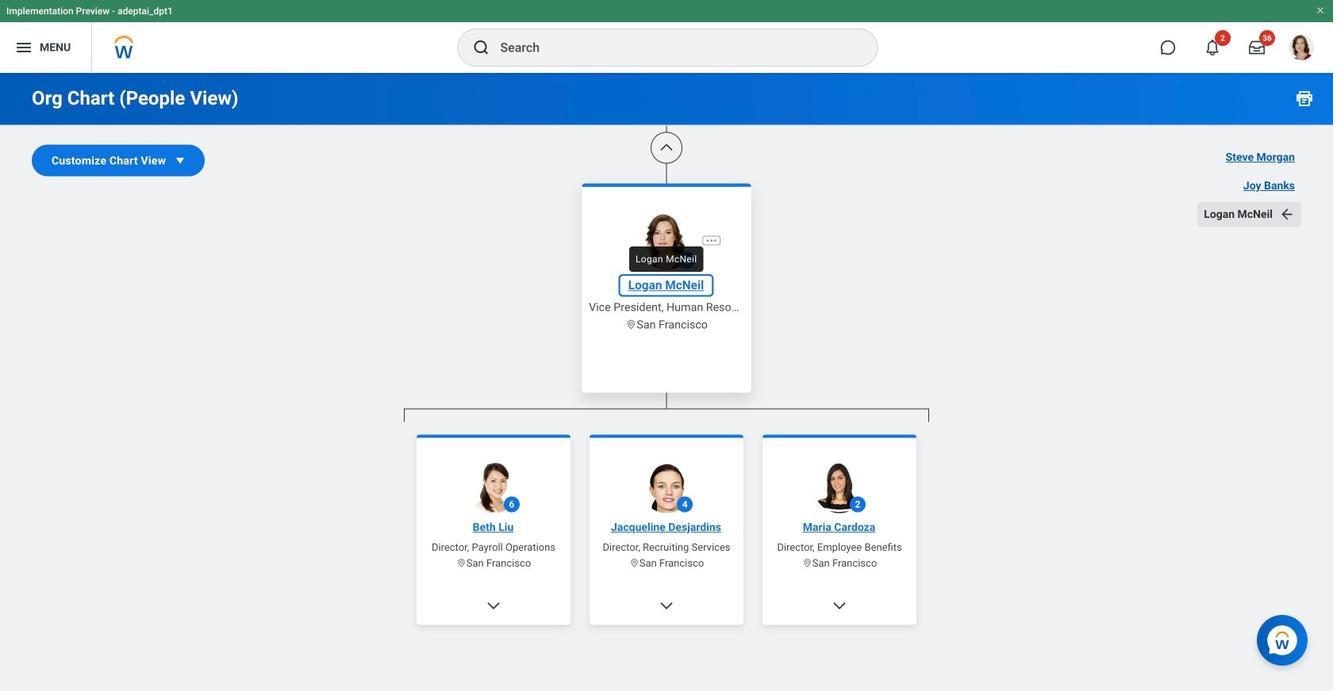 Task type: describe. For each thing, give the bounding box(es) containing it.
caret down image
[[172, 153, 188, 169]]

profile logan mcneil image
[[1289, 35, 1314, 64]]

logan mcneil, logan mcneil, 3 direct reports element
[[404, 423, 929, 692]]

1 chevron down image from the left
[[486, 599, 502, 615]]

chevron up image
[[659, 140, 675, 156]]

justify image
[[14, 38, 33, 57]]

related actions image
[[705, 234, 718, 247]]

print org chart image
[[1295, 89, 1314, 108]]

notifications large image
[[1205, 40, 1220, 56]]

2 chevron down image from the left
[[832, 599, 847, 615]]

Search Workday  search field
[[500, 30, 845, 65]]

close environment banner image
[[1316, 6, 1325, 15]]

0 horizontal spatial location image
[[625, 319, 637, 331]]

search image
[[472, 38, 491, 57]]

location image for first chevron down icon
[[456, 559, 466, 569]]



Task type: vqa. For each thing, say whether or not it's contained in the screenshot.
the chevron left small image
no



Task type: locate. For each thing, give the bounding box(es) containing it.
2 location image from the left
[[629, 559, 639, 569]]

location image for chevron down image on the bottom of the page
[[629, 559, 639, 569]]

location image
[[456, 559, 466, 569], [629, 559, 639, 569]]

banner
[[0, 0, 1333, 73]]

tooltip
[[625, 242, 708, 277]]

1 location image from the left
[[456, 559, 466, 569]]

0 horizontal spatial chevron down image
[[486, 599, 502, 615]]

chevron down image
[[486, 599, 502, 615], [832, 599, 847, 615]]

main content
[[0, 0, 1333, 692]]

1 horizontal spatial location image
[[802, 559, 812, 569]]

1 horizontal spatial chevron down image
[[832, 599, 847, 615]]

0 horizontal spatial location image
[[456, 559, 466, 569]]

chevron down image
[[659, 599, 675, 615]]

arrow left image
[[1279, 207, 1295, 223]]

inbox large image
[[1249, 40, 1265, 56]]

1 horizontal spatial location image
[[629, 559, 639, 569]]

1 vertical spatial location image
[[802, 559, 812, 569]]

location image
[[625, 319, 637, 331], [802, 559, 812, 569]]

0 vertical spatial location image
[[625, 319, 637, 331]]



